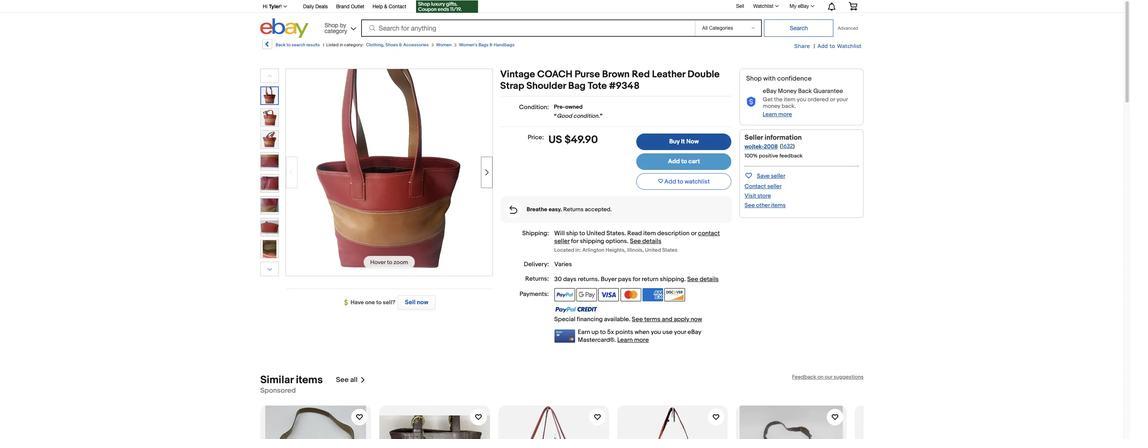 Task type: vqa. For each thing, say whether or not it's contained in the screenshot.
Bags
yes



Task type: describe. For each thing, give the bounding box(es) containing it.
see details link for for shipping options . see details
[[630, 237, 662, 245]]

& for clothing,
[[399, 42, 403, 48]]

back to search results link
[[262, 39, 320, 52]]

with details__icon image for ebay money back guarantee
[[747, 97, 757, 107]]

learn inside ebay money back guarantee get the item you ordered or your money back. learn more
[[763, 111, 778, 118]]

women
[[436, 42, 452, 48]]

store
[[758, 192, 772, 199]]

watchlist link
[[749, 1, 783, 11]]

ebay money back guarantee get the item you ordered or your money back. learn more
[[763, 87, 848, 118]]

picture 5 of 14 image
[[261, 174, 279, 192]]

tote
[[588, 80, 607, 92]]

see terms and apply now link
[[632, 315, 703, 323]]

daily
[[303, 4, 314, 10]]

0 vertical spatial now
[[417, 299, 429, 306]]

or inside the us $49.90 main content
[[691, 229, 697, 237]]

shop for shop with confidence
[[747, 75, 762, 83]]

outlet
[[351, 4, 365, 10]]

payments:
[[520, 290, 549, 298]]

feedback
[[793, 374, 817, 380]]

back inside ebay money back guarantee get the item you ordered or your money back. learn more
[[799, 87, 813, 95]]

owned
[[566, 103, 583, 110]]

cart
[[689, 158, 700, 165]]

seller for contact seller
[[555, 237, 570, 245]]

see all
[[336, 376, 358, 384]]

watchlist inside share | add to watchlist
[[838, 43, 862, 49]]

item for you
[[784, 96, 796, 103]]

all
[[350, 376, 358, 384]]

google pay image
[[577, 288, 597, 301]]

save seller button
[[745, 171, 786, 180]]

returns:
[[526, 275, 549, 283]]

see inside the contact seller visit store see other items
[[745, 202, 755, 209]]

now
[[687, 138, 699, 146]]

options
[[606, 237, 627, 245]]

ebay inside earn up to 5x points when you use your ebay mastercard®.
[[688, 328, 702, 336]]

account navigation
[[258, 0, 864, 14]]

add for add to cart
[[668, 158, 680, 165]]

visit
[[745, 192, 757, 199]]

pre-
[[554, 103, 566, 110]]

one
[[365, 299, 375, 306]]

0 horizontal spatial back
[[276, 42, 286, 48]]

Sponsored text field
[[260, 386, 296, 395]]

special financing available. see terms and apply now
[[555, 315, 703, 323]]

women link
[[436, 42, 452, 48]]

points
[[616, 328, 634, 336]]

in:
[[576, 247, 582, 253]]

apply
[[674, 315, 690, 323]]

your inside ebay money back guarantee get the item you ordered or your money back. learn more
[[837, 96, 848, 103]]

contact seller
[[555, 229, 720, 245]]

shop by category banner
[[258, 0, 864, 40]]

& inside account 'navigation'
[[384, 4, 388, 10]]

1 horizontal spatial for
[[633, 275, 641, 283]]

add to cart
[[668, 158, 700, 165]]

watchlist
[[685, 178, 710, 185]]

return
[[642, 275, 659, 283]]

)
[[794, 143, 795, 150]]

. for options
[[627, 237, 629, 245]]

brown
[[603, 69, 630, 80]]

See all text field
[[336, 376, 358, 384]]

100%
[[745, 153, 758, 159]]

1 horizontal spatial |
[[814, 43, 816, 50]]

shop with confidence
[[747, 75, 812, 83]]

5x
[[608, 328, 615, 336]]

help & contact
[[373, 4, 407, 10]]

add to watchlist button
[[637, 173, 732, 190]]

to right ship
[[580, 229, 585, 237]]

shop for shop by category
[[325, 22, 339, 28]]

leather
[[652, 69, 686, 80]]

add for add to watchlist
[[665, 178, 677, 185]]

states.
[[607, 229, 626, 237]]

women's bags & handbags
[[459, 42, 515, 48]]

description
[[658, 229, 690, 237]]

share button
[[795, 42, 811, 50]]

deals
[[316, 4, 328, 10]]

share | add to watchlist
[[795, 43, 862, 50]]

dollar sign image
[[344, 299, 351, 306]]

to left cart
[[682, 158, 687, 165]]

us
[[549, 134, 563, 146]]

sell now link
[[396, 295, 436, 310]]

bags
[[479, 42, 489, 48]]

delivery:
[[524, 260, 549, 268]]

items inside the contact seller visit store see other items
[[772, 202, 786, 209]]

1 vertical spatial details
[[700, 275, 719, 283]]

accepted.
[[585, 206, 612, 213]]

easy.
[[549, 206, 562, 213]]

contact
[[698, 229, 720, 237]]

guarantee
[[814, 87, 844, 95]]

save
[[757, 172, 770, 179]]

0 horizontal spatial details
[[643, 237, 662, 245]]

earn up to 5x points when you use your ebay mastercard®.
[[578, 328, 702, 344]]

learn more link for ebay money back guarantee
[[763, 111, 793, 118]]

american express image
[[643, 288, 664, 301]]

learn more link for earn up to 5x points when you use your ebay mastercard®.
[[618, 336, 649, 344]]

2008
[[764, 143, 778, 150]]

advanced link
[[834, 20, 863, 36]]

on
[[818, 374, 824, 380]]

more inside the us $49.90 main content
[[635, 336, 649, 344]]

0 horizontal spatial items
[[296, 374, 323, 386]]

feedback
[[780, 153, 803, 159]]

save seller
[[757, 172, 786, 179]]

with
[[764, 75, 776, 83]]

sell for sell now
[[405, 299, 416, 306]]

category:
[[344, 42, 364, 48]]

brand
[[336, 4, 350, 10]]

buyer
[[601, 275, 617, 283]]

see all link
[[336, 374, 366, 386]]

contact seller visit store see other items
[[745, 183, 786, 209]]

visit store link
[[745, 192, 772, 199]]

clothing, shoes & accessories link
[[366, 42, 429, 48]]

my ebay link
[[786, 1, 819, 11]]

seller
[[745, 134, 764, 142]]

back.
[[782, 103, 797, 110]]

located
[[555, 247, 575, 253]]

contact inside the contact seller visit store see other items
[[745, 183, 767, 190]]



Task type: locate. For each thing, give the bounding box(es) containing it.
0 vertical spatial you
[[797, 96, 807, 103]]

have one to sell?
[[351, 299, 396, 306]]

0 vertical spatial or
[[831, 96, 836, 103]]

1 vertical spatial items
[[296, 374, 323, 386]]

learn more link down money
[[763, 111, 793, 118]]

seller information wojtek-2008 ( 1632 ) 100% positive feedback
[[745, 134, 803, 159]]

0 horizontal spatial more
[[635, 336, 649, 344]]

1 vertical spatial you
[[651, 328, 662, 336]]

contact seller link
[[745, 183, 782, 190]]

coach
[[538, 69, 573, 80]]

0 vertical spatial details
[[643, 237, 662, 245]]

illinois,
[[628, 247, 644, 253]]

1 horizontal spatial contact
[[745, 183, 767, 190]]

1 vertical spatial your
[[674, 328, 687, 336]]

!
[[281, 4, 282, 10]]

& right help
[[384, 4, 388, 10]]

to left search
[[287, 42, 291, 48]]

0 horizontal spatial you
[[651, 328, 662, 336]]

1 vertical spatial item
[[644, 229, 656, 237]]

0 horizontal spatial or
[[691, 229, 697, 237]]

seller down save seller
[[768, 183, 782, 190]]

with details__icon image inside the us $49.90 main content
[[510, 206, 518, 214]]

contact seller link
[[555, 229, 720, 245]]

sell left watchlist link
[[737, 3, 745, 9]]

0 vertical spatial learn
[[763, 111, 778, 118]]

united left states
[[645, 247, 661, 253]]

us $49.90
[[549, 134, 598, 146]]

earn
[[578, 328, 590, 336]]

0 horizontal spatial .
[[598, 275, 600, 283]]

1 horizontal spatial &
[[399, 42, 403, 48]]

add inside button
[[665, 178, 677, 185]]

0 horizontal spatial learn
[[618, 336, 633, 344]]

1 vertical spatial united
[[645, 247, 661, 253]]

to inside earn up to 5x points when you use your ebay mastercard®.
[[601, 328, 606, 336]]

paypal image
[[555, 288, 575, 301]]

learn inside the us $49.90 main content
[[618, 336, 633, 344]]

0 horizontal spatial now
[[417, 299, 429, 306]]

category
[[325, 27, 347, 34]]

1 horizontal spatial shop
[[747, 75, 762, 83]]

for right the pays
[[633, 275, 641, 283]]

picture 2 of 14 image
[[261, 109, 279, 127]]

item for description
[[644, 229, 656, 237]]

2 vertical spatial seller
[[555, 237, 570, 245]]

0 horizontal spatial your
[[674, 328, 687, 336]]

1 vertical spatial back
[[799, 87, 813, 95]]

ebay right the my
[[798, 3, 810, 9]]

1 horizontal spatial or
[[831, 96, 836, 103]]

1 horizontal spatial back
[[799, 87, 813, 95]]

contact up visit store link
[[745, 183, 767, 190]]

help & contact link
[[373, 2, 407, 12]]

watchlist down advanced link
[[838, 43, 862, 49]]

shop inside shop by category
[[325, 22, 339, 28]]

1 horizontal spatial items
[[772, 202, 786, 209]]

0 horizontal spatial united
[[587, 229, 606, 237]]

now inside the us $49.90 main content
[[691, 315, 703, 323]]

1 vertical spatial seller
[[768, 183, 782, 190]]

strap
[[501, 80, 525, 92]]

brand outlet link
[[336, 2, 365, 12]]

handbags
[[494, 42, 515, 48]]

2 vertical spatial add
[[665, 178, 677, 185]]

back left search
[[276, 42, 286, 48]]

breathe easy. returns accepted.
[[527, 206, 612, 213]]

1 horizontal spatial see details link
[[688, 275, 719, 283]]

buy it now
[[670, 138, 699, 146]]

0 vertical spatial shop
[[325, 22, 339, 28]]

learn right 5x
[[618, 336, 633, 344]]

| right share button
[[814, 43, 816, 50]]

add to watchlist link
[[818, 42, 862, 50]]

& right 'shoes'
[[399, 42, 403, 48]]

seller inside "contact seller"
[[555, 237, 570, 245]]

0 vertical spatial your
[[837, 96, 848, 103]]

item down money
[[784, 96, 796, 103]]

to left 5x
[[601, 328, 606, 336]]

shoulder
[[527, 80, 566, 92]]

1 horizontal spatial ebay
[[763, 87, 777, 95]]

watchlist
[[754, 3, 774, 9], [838, 43, 862, 49]]

daily deals link
[[303, 2, 328, 12]]

to inside share | add to watchlist
[[830, 43, 836, 49]]

bag
[[569, 80, 586, 92]]

add right share
[[818, 43, 828, 49]]

red
[[632, 69, 650, 80]]

1 horizontal spatial watchlist
[[838, 43, 862, 49]]

0 horizontal spatial see details link
[[630, 237, 662, 245]]

sell?
[[383, 299, 396, 306]]

0 vertical spatial item
[[784, 96, 796, 103]]

item inside ebay money back guarantee get the item you ordered or your money back. learn more
[[784, 96, 796, 103]]

to left watchlist
[[678, 178, 684, 185]]

1632 link
[[782, 143, 794, 150]]

good
[[557, 112, 572, 119]]

varies
[[555, 260, 572, 268]]

similar
[[260, 374, 294, 386]]

1 vertical spatial with details__icon image
[[510, 206, 518, 214]]

0 vertical spatial more
[[779, 111, 793, 118]]

1 vertical spatial shipping
[[660, 275, 685, 283]]

seller right save
[[771, 172, 786, 179]]

1 vertical spatial watchlist
[[838, 43, 862, 49]]

united up arlington
[[587, 229, 606, 237]]

seller up located
[[555, 237, 570, 245]]

details
[[643, 237, 662, 245], [700, 275, 719, 283]]

1 horizontal spatial shipping
[[660, 275, 685, 283]]

1 vertical spatial sell
[[405, 299, 416, 306]]

add down buy on the top of page
[[668, 158, 680, 165]]

money
[[778, 87, 797, 95]]

none submit inside shop by category banner
[[765, 19, 834, 37]]

paypal credit image
[[555, 306, 598, 313]]

you inside earn up to 5x points when you use your ebay mastercard®.
[[651, 328, 662, 336]]

listed
[[327, 42, 339, 48]]

vintage coach purse brown red leather double strap shoulder bag tote  #9348
[[501, 69, 720, 92]]

items right other
[[772, 202, 786, 209]]

shipping up arlington
[[580, 237, 605, 245]]

with details__icon image for breathe easy.
[[510, 206, 518, 214]]

you inside ebay money back guarantee get the item you ordered or your money back. learn more
[[797, 96, 807, 103]]

vintage coach purse brown red leather double strap shoulder bag tote  #9348 - picture 1 of 14 image
[[312, 68, 467, 275]]

2 horizontal spatial .
[[685, 275, 686, 283]]

contact inside account 'navigation'
[[389, 4, 407, 10]]

condition.
[[574, 112, 600, 119]]

contact right help
[[389, 4, 407, 10]]

seller inside the contact seller visit store see other items
[[768, 183, 782, 190]]

with details__icon image left get
[[747, 97, 757, 107]]

when
[[635, 328, 650, 336]]

items right similar
[[296, 374, 323, 386]]

0 vertical spatial add
[[818, 43, 828, 49]]

more down 'back.'
[[779, 111, 793, 118]]

feedback on our suggestions link
[[793, 374, 864, 380]]

sell right sell?
[[405, 299, 416, 306]]

0 vertical spatial back
[[276, 42, 286, 48]]

add inside share | add to watchlist
[[818, 43, 828, 49]]

shop by category button
[[321, 18, 358, 36]]

1 vertical spatial ebay
[[763, 87, 777, 95]]

have
[[351, 299, 364, 306]]

with details__icon image
[[747, 97, 757, 107], [510, 206, 518, 214]]

women's
[[459, 42, 478, 48]]

1 horizontal spatial details
[[700, 275, 719, 283]]

picture 7 of 14 image
[[261, 218, 279, 236]]

see other items link
[[745, 202, 786, 209]]

0 vertical spatial for
[[571, 237, 579, 245]]

picture 4 of 14 image
[[261, 153, 279, 170]]

0 vertical spatial learn more link
[[763, 111, 793, 118]]

1 horizontal spatial you
[[797, 96, 807, 103]]

seller
[[771, 172, 786, 179], [768, 183, 782, 190], [555, 237, 570, 245]]

1 vertical spatial shop
[[747, 75, 762, 83]]

None submit
[[765, 19, 834, 37]]

your right use
[[674, 328, 687, 336]]

0 horizontal spatial contact
[[389, 4, 407, 10]]

1 horizontal spatial sell
[[737, 3, 745, 9]]

0 horizontal spatial for
[[571, 237, 579, 245]]

1 horizontal spatial now
[[691, 315, 703, 323]]

seller for save seller
[[771, 172, 786, 179]]

now right sell?
[[417, 299, 429, 306]]

1 vertical spatial more
[[635, 336, 649, 344]]

1 horizontal spatial with details__icon image
[[747, 97, 757, 107]]

sell now
[[405, 299, 429, 306]]

sell for sell
[[737, 3, 745, 9]]

sell
[[737, 3, 745, 9], [405, 299, 416, 306]]

hi
[[263, 4, 268, 10]]

ebay up get
[[763, 87, 777, 95]]

women's bags & handbags link
[[459, 42, 515, 48]]

2 horizontal spatial ebay
[[798, 3, 810, 9]]

back
[[276, 42, 286, 48], [799, 87, 813, 95]]

purse
[[575, 69, 600, 80]]

ebay inside account 'navigation'
[[798, 3, 810, 9]]

0 horizontal spatial |
[[323, 42, 324, 48]]

learn more link
[[763, 111, 793, 118], [618, 336, 649, 344]]

"
[[554, 112, 557, 119]]

ebay mastercard image
[[555, 329, 575, 343]]

days
[[564, 275, 577, 283]]

$49.90
[[565, 134, 598, 146]]

. for returns
[[598, 275, 600, 283]]

watchlist right the sell link
[[754, 3, 774, 9]]

& right bags
[[490, 42, 493, 48]]

item inside the us $49.90 main content
[[644, 229, 656, 237]]

1 horizontal spatial more
[[779, 111, 793, 118]]

2 horizontal spatial &
[[490, 42, 493, 48]]

shoes
[[386, 42, 398, 48]]

0 vertical spatial watchlist
[[754, 3, 774, 9]]

or left contact
[[691, 229, 697, 237]]

0 vertical spatial united
[[587, 229, 606, 237]]

& for women's
[[490, 42, 493, 48]]

for up in:
[[571, 237, 579, 245]]

get the coupon image
[[417, 0, 479, 13]]

or down guarantee
[[831, 96, 836, 103]]

0 horizontal spatial shop
[[325, 22, 339, 28]]

1 horizontal spatial learn more link
[[763, 111, 793, 118]]

0 horizontal spatial item
[[644, 229, 656, 237]]

back up ordered
[[799, 87, 813, 95]]

Search for anything text field
[[362, 20, 694, 36]]

0 horizontal spatial ebay
[[688, 328, 702, 336]]

picture 3 of 14 image
[[261, 131, 279, 148]]

2 vertical spatial ebay
[[688, 328, 702, 336]]

us $49.90 main content
[[501, 69, 733, 344]]

0 vertical spatial sell
[[737, 3, 745, 9]]

you left use
[[651, 328, 662, 336]]

buy
[[670, 138, 680, 146]]

advanced
[[838, 26, 859, 31]]

1 vertical spatial add
[[668, 158, 680, 165]]

seller inside button
[[771, 172, 786, 179]]

1 horizontal spatial united
[[645, 247, 661, 253]]

0 vertical spatial ebay
[[798, 3, 810, 9]]

0 vertical spatial with details__icon image
[[747, 97, 757, 107]]

1 horizontal spatial .
[[627, 237, 629, 245]]

shop
[[325, 22, 339, 28], [747, 75, 762, 83]]

1 vertical spatial contact
[[745, 183, 767, 190]]

see details link for 30 days returns . buyer pays for return shipping . see details
[[688, 275, 719, 283]]

master card image
[[621, 288, 642, 301]]

our
[[825, 374, 833, 380]]

share
[[795, 43, 811, 49]]

0 horizontal spatial watchlist
[[754, 3, 774, 9]]

wojtek-2008 link
[[745, 143, 778, 150]]

1 horizontal spatial learn
[[763, 111, 778, 118]]

1 vertical spatial or
[[691, 229, 697, 237]]

clothing,
[[366, 42, 385, 48]]

add down the add to cart link
[[665, 178, 677, 185]]

more inside ebay money back guarantee get the item you ordered or your money back. learn more
[[779, 111, 793, 118]]

0 horizontal spatial shipping
[[580, 237, 605, 245]]

up
[[592, 328, 599, 336]]

shipping up discover image
[[660, 275, 685, 283]]

1632
[[782, 143, 794, 150]]

confidence
[[778, 75, 812, 83]]

0 vertical spatial contact
[[389, 4, 407, 10]]

your inside earn up to 5x points when you use your ebay mastercard®.
[[674, 328, 687, 336]]

| left listed
[[323, 42, 324, 48]]

returns
[[578, 275, 598, 283]]

price:
[[528, 134, 544, 141]]

to down advanced link
[[830, 43, 836, 49]]

item right 'read'
[[644, 229, 656, 237]]

0 horizontal spatial with details__icon image
[[510, 206, 518, 214]]

your shopping cart image
[[849, 2, 858, 10]]

1 vertical spatial learn more link
[[618, 336, 649, 344]]

and
[[662, 315, 673, 323]]

0 horizontal spatial &
[[384, 4, 388, 10]]

0 horizontal spatial learn more link
[[618, 336, 649, 344]]

1 vertical spatial for
[[633, 275, 641, 283]]

1 vertical spatial learn
[[618, 336, 633, 344]]

with details__icon image left "breathe"
[[510, 206, 518, 214]]

to inside button
[[678, 178, 684, 185]]

0 vertical spatial items
[[772, 202, 786, 209]]

sponsored
[[260, 386, 296, 395]]

daily deals
[[303, 4, 328, 10]]

shop left 'with'
[[747, 75, 762, 83]]

visa image
[[599, 288, 620, 301]]

discover image
[[665, 288, 686, 301]]

0 vertical spatial shipping
[[580, 237, 605, 245]]

shop left by
[[325, 22, 339, 28]]

financing
[[577, 315, 603, 323]]

1 vertical spatial see details link
[[688, 275, 719, 283]]

1 horizontal spatial your
[[837, 96, 848, 103]]

ship
[[567, 229, 578, 237]]

0 horizontal spatial sell
[[405, 299, 416, 306]]

ebay inside ebay money back guarantee get the item you ordered or your money back. learn more
[[763, 87, 777, 95]]

states
[[663, 247, 678, 253]]

use
[[663, 328, 673, 336]]

for
[[571, 237, 579, 245], [633, 275, 641, 283]]

or inside ebay money back guarantee get the item you ordered or your money back. learn more
[[831, 96, 836, 103]]

your down guarantee
[[837, 96, 848, 103]]

picture 1 of 14 image
[[261, 87, 278, 104]]

seller for contact seller visit store see other items
[[768, 183, 782, 190]]

terms
[[645, 315, 661, 323]]

sell inside account 'navigation'
[[737, 3, 745, 9]]

learn down money
[[763, 111, 778, 118]]

picture 8 of 14 image
[[261, 240, 279, 258]]

more right points
[[635, 336, 649, 344]]

returns
[[564, 206, 584, 213]]

now right the apply
[[691, 315, 703, 323]]

ebay down the apply
[[688, 328, 702, 336]]

1 horizontal spatial item
[[784, 96, 796, 103]]

located in: arlington heights, illinois, united states
[[555, 247, 678, 253]]

clothing, shoes & accessories
[[366, 42, 429, 48]]

picture 6 of 14 image
[[261, 196, 279, 214]]

watchlist inside watchlist link
[[754, 3, 774, 9]]

breathe
[[527, 206, 548, 213]]

shop by category
[[325, 22, 347, 34]]

you right 'back.'
[[797, 96, 807, 103]]

positive
[[759, 153, 779, 159]]

0 vertical spatial see details link
[[630, 237, 662, 245]]

1 vertical spatial now
[[691, 315, 703, 323]]

learn more link down special financing available. see terms and apply now at the bottom
[[618, 336, 649, 344]]

0 vertical spatial seller
[[771, 172, 786, 179]]

to right one
[[376, 299, 382, 306]]

my ebay
[[790, 3, 810, 9]]

#9348
[[609, 80, 640, 92]]



